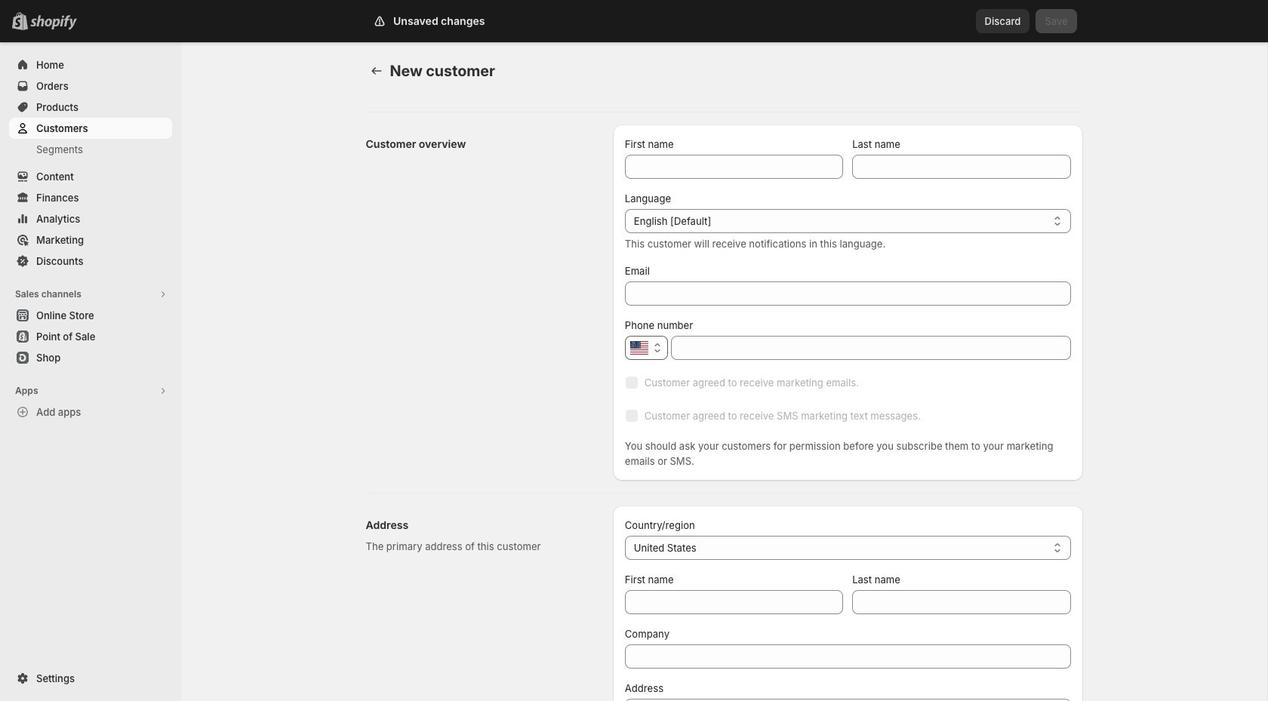 Task type: vqa. For each thing, say whether or not it's contained in the screenshot.
Shopify image
yes



Task type: locate. For each thing, give the bounding box(es) containing it.
shopify image
[[30, 15, 77, 30]]

None email field
[[625, 282, 1071, 306]]

None text field
[[671, 336, 1071, 360], [625, 645, 1071, 669], [649, 699, 1071, 701], [671, 336, 1071, 360], [625, 645, 1071, 669], [649, 699, 1071, 701]]

united states (+1) image
[[630, 341, 648, 355]]

None text field
[[625, 155, 843, 179], [852, 155, 1071, 179], [625, 590, 843, 614], [852, 590, 1071, 614], [625, 155, 843, 179], [852, 155, 1071, 179], [625, 590, 843, 614], [852, 590, 1071, 614]]



